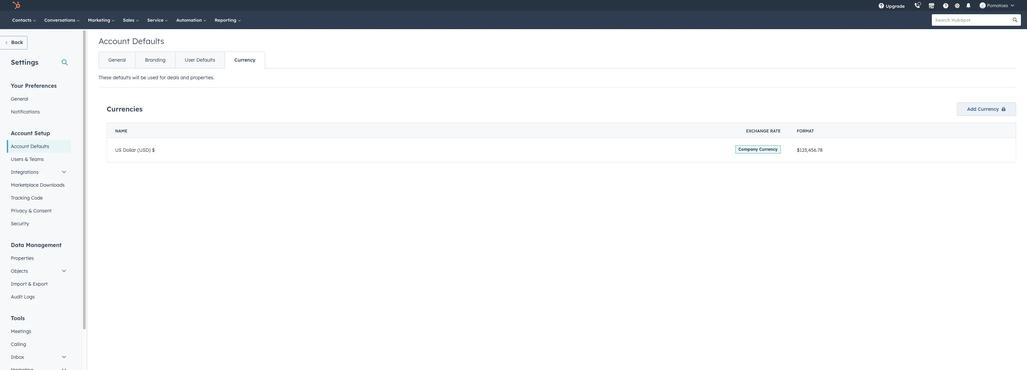 Task type: vqa. For each thing, say whether or not it's contained in the screenshot.
fourth press to sort. element from the right
no



Task type: describe. For each thing, give the bounding box(es) containing it.
security link
[[7, 217, 71, 230]]

contacts link
[[8, 11, 40, 29]]

data
[[11, 242, 24, 248]]

& for export
[[28, 281, 31, 287]]

automation
[[176, 17, 203, 23]]

these defaults will be used for deals and properties.
[[99, 75, 214, 81]]

marketplace
[[11, 182, 39, 188]]

menu containing pomatoes
[[874, 0, 1019, 11]]

your preferences
[[11, 82, 57, 89]]

account defaults inside account setup element
[[11, 143, 49, 149]]

pomatoes button
[[976, 0, 1019, 11]]

marketing link
[[84, 11, 119, 29]]

notifications
[[11, 109, 40, 115]]

users & teams
[[11, 156, 44, 162]]

0 horizontal spatial currency
[[234, 57, 255, 63]]

& for consent
[[29, 208, 32, 214]]

user defaults
[[185, 57, 215, 63]]

add currency button
[[957, 102, 1017, 116]]

export
[[33, 281, 48, 287]]

pomatoes
[[987, 3, 1008, 8]]

currencies
[[107, 105, 143, 113]]

deals
[[167, 75, 179, 81]]

used
[[148, 75, 158, 81]]

0 vertical spatial defaults
[[132, 36, 164, 46]]

account setup element
[[7, 129, 71, 230]]

help image
[[943, 3, 949, 9]]

tracking code
[[11, 195, 43, 201]]

conversations link
[[40, 11, 84, 29]]

us dollar (usd) $
[[115, 147, 155, 153]]

users
[[11, 156, 23, 162]]

format
[[797, 128, 814, 134]]

company
[[739, 147, 758, 152]]

your
[[11, 82, 23, 89]]

user
[[185, 57, 195, 63]]

general for your
[[11, 96, 28, 102]]

hubspot image
[[12, 1, 20, 9]]

integrations
[[11, 169, 39, 175]]

hubspot link
[[8, 1, 25, 9]]

currency link
[[225, 52, 265, 68]]

audit logs
[[11, 294, 35, 300]]

calling
[[11, 341, 26, 347]]

integrations button
[[7, 166, 71, 179]]

reporting
[[215, 17, 238, 23]]

exchange rate
[[746, 128, 781, 134]]

notifications button
[[963, 0, 975, 11]]

$123,456.78
[[797, 147, 823, 153]]

properties
[[11, 255, 34, 261]]

service
[[147, 17, 165, 23]]

reporting link
[[211, 11, 245, 29]]

and
[[180, 75, 189, 81]]

settings image
[[954, 3, 960, 9]]

currency for add currency
[[978, 106, 999, 112]]

objects
[[11, 268, 28, 274]]

help button
[[940, 0, 952, 11]]

calling icon button
[[912, 1, 923, 10]]

navigation containing general
[[99, 52, 265, 68]]

marketplace downloads
[[11, 182, 65, 188]]

sales link
[[119, 11, 143, 29]]

calling icon image
[[915, 3, 921, 9]]

meetings
[[11, 328, 31, 334]]

company currency
[[739, 147, 778, 152]]

service link
[[143, 11, 172, 29]]

search image
[[1013, 18, 1018, 22]]

calling link
[[7, 338, 71, 351]]

properties.
[[190, 75, 214, 81]]

tools element
[[7, 314, 71, 370]]

data management
[[11, 242, 62, 248]]

exchange
[[746, 128, 769, 134]]

$
[[152, 147, 155, 153]]

rate
[[770, 128, 781, 134]]

marketplaces button
[[925, 0, 939, 11]]

logs
[[24, 294, 35, 300]]

us
[[115, 147, 122, 153]]

security
[[11, 221, 29, 227]]

users & teams link
[[7, 153, 71, 166]]

name
[[115, 128, 127, 134]]

marketplace downloads link
[[7, 179, 71, 191]]

inbox button
[[7, 351, 71, 364]]



Task type: locate. For each thing, give the bounding box(es) containing it.
menu
[[874, 0, 1019, 11]]

2 vertical spatial account
[[11, 143, 29, 149]]

&
[[25, 156, 28, 162], [29, 208, 32, 214], [28, 281, 31, 287]]

marketing
[[88, 17, 111, 23]]

defaults
[[132, 36, 164, 46], [196, 57, 215, 63], [30, 143, 49, 149]]

marketplaces image
[[929, 3, 935, 9]]

2 horizontal spatial defaults
[[196, 57, 215, 63]]

account for branding
[[99, 36, 130, 46]]

meetings link
[[7, 325, 71, 338]]

upgrade
[[886, 3, 905, 9]]

audit
[[11, 294, 23, 300]]

1 vertical spatial account
[[11, 130, 33, 137]]

privacy & consent
[[11, 208, 52, 214]]

tyler black image
[[980, 2, 986, 8]]

account defaults down sales link
[[99, 36, 164, 46]]

for
[[160, 75, 166, 81]]

tracking
[[11, 195, 30, 201]]

2 vertical spatial &
[[28, 281, 31, 287]]

consent
[[33, 208, 52, 214]]

1 horizontal spatial currency
[[759, 147, 778, 152]]

account defaults
[[99, 36, 164, 46], [11, 143, 49, 149]]

0 horizontal spatial defaults
[[30, 143, 49, 149]]

defaults inside the account defaults link
[[30, 143, 49, 149]]

teams
[[29, 156, 44, 162]]

objects button
[[7, 265, 71, 278]]

defaults for user defaults "link"
[[196, 57, 215, 63]]

code
[[31, 195, 43, 201]]

& inside privacy & consent link
[[29, 208, 32, 214]]

automation link
[[172, 11, 211, 29]]

branding
[[145, 57, 166, 63]]

navigation
[[99, 52, 265, 68]]

defaults for the account defaults link
[[30, 143, 49, 149]]

menu item
[[910, 0, 911, 11]]

1 vertical spatial &
[[29, 208, 32, 214]]

dollar
[[123, 147, 136, 153]]

tracking code link
[[7, 191, 71, 204]]

currency
[[234, 57, 255, 63], [978, 106, 999, 112], [759, 147, 778, 152]]

add
[[967, 106, 977, 112]]

0 horizontal spatial general
[[11, 96, 28, 102]]

branding link
[[135, 52, 175, 68]]

defaults inside user defaults "link"
[[196, 57, 215, 63]]

1 horizontal spatial account defaults
[[99, 36, 164, 46]]

2 vertical spatial defaults
[[30, 143, 49, 149]]

upgrade image
[[879, 3, 885, 9]]

import & export link
[[7, 278, 71, 290]]

privacy
[[11, 208, 27, 214]]

data management element
[[7, 241, 71, 303]]

(usd)
[[137, 147, 151, 153]]

& for teams
[[25, 156, 28, 162]]

account left setup
[[11, 130, 33, 137]]

general inside your preferences element
[[11, 96, 28, 102]]

0 horizontal spatial general link
[[7, 93, 71, 105]]

1 vertical spatial account defaults
[[11, 143, 49, 149]]

tools
[[11, 315, 25, 322]]

Search HubSpot search field
[[932, 14, 1015, 26]]

sales
[[123, 17, 136, 23]]

properties link
[[7, 252, 71, 265]]

& left the export
[[28, 281, 31, 287]]

be
[[141, 75, 146, 81]]

currency inside button
[[978, 106, 999, 112]]

defaults
[[113, 75, 131, 81]]

defaults right user
[[196, 57, 215, 63]]

notifications link
[[7, 105, 71, 118]]

inbox
[[11, 354, 24, 360]]

back
[[11, 39, 23, 45]]

2 horizontal spatial currency
[[978, 106, 999, 112]]

import
[[11, 281, 27, 287]]

2 vertical spatial currency
[[759, 147, 778, 152]]

account
[[99, 36, 130, 46], [11, 130, 33, 137], [11, 143, 29, 149]]

account defaults link
[[7, 140, 71, 153]]

add currency
[[967, 106, 999, 112]]

general link
[[99, 52, 135, 68], [7, 93, 71, 105]]

0 vertical spatial account
[[99, 36, 130, 46]]

your preferences element
[[7, 82, 71, 118]]

audit logs link
[[7, 290, 71, 303]]

search button
[[1010, 14, 1021, 26]]

general link for your
[[7, 93, 71, 105]]

1 vertical spatial currency
[[978, 106, 999, 112]]

account down marketing link
[[99, 36, 130, 46]]

0 vertical spatial general link
[[99, 52, 135, 68]]

downloads
[[40, 182, 65, 188]]

& inside users & teams link
[[25, 156, 28, 162]]

general link up defaults
[[99, 52, 135, 68]]

& right the privacy
[[29, 208, 32, 214]]

account up users
[[11, 143, 29, 149]]

1 horizontal spatial defaults
[[132, 36, 164, 46]]

settings link
[[953, 2, 962, 9]]

setup
[[34, 130, 50, 137]]

notifications image
[[966, 3, 972, 9]]

general down your
[[11, 96, 28, 102]]

account defaults up users & teams
[[11, 143, 49, 149]]

settings
[[11, 58, 38, 66]]

will
[[132, 75, 139, 81]]

back link
[[0, 36, 27, 49]]

0 vertical spatial account defaults
[[99, 36, 164, 46]]

conversations
[[44, 17, 77, 23]]

0 vertical spatial general
[[108, 57, 126, 63]]

0 horizontal spatial account defaults
[[11, 143, 49, 149]]

user defaults link
[[175, 52, 225, 68]]

& inside import & export link
[[28, 281, 31, 287]]

0 vertical spatial currency
[[234, 57, 255, 63]]

these
[[99, 75, 112, 81]]

general link down preferences
[[7, 93, 71, 105]]

account for users & teams
[[11, 130, 33, 137]]

defaults up "branding" link
[[132, 36, 164, 46]]

0 vertical spatial &
[[25, 156, 28, 162]]

1 vertical spatial general
[[11, 96, 28, 102]]

general up defaults
[[108, 57, 126, 63]]

1 horizontal spatial general
[[108, 57, 126, 63]]

preferences
[[25, 82, 57, 89]]

defaults up users & teams link
[[30, 143, 49, 149]]

account setup
[[11, 130, 50, 137]]

privacy & consent link
[[7, 204, 71, 217]]

general for account
[[108, 57, 126, 63]]

currencies banner
[[107, 100, 1017, 116]]

general link for account
[[99, 52, 135, 68]]

1 vertical spatial general link
[[7, 93, 71, 105]]

1 horizontal spatial general link
[[99, 52, 135, 68]]

import & export
[[11, 281, 48, 287]]

management
[[26, 242, 62, 248]]

currency for company currency
[[759, 147, 778, 152]]

general
[[108, 57, 126, 63], [11, 96, 28, 102]]

1 vertical spatial defaults
[[196, 57, 215, 63]]

& right users
[[25, 156, 28, 162]]



